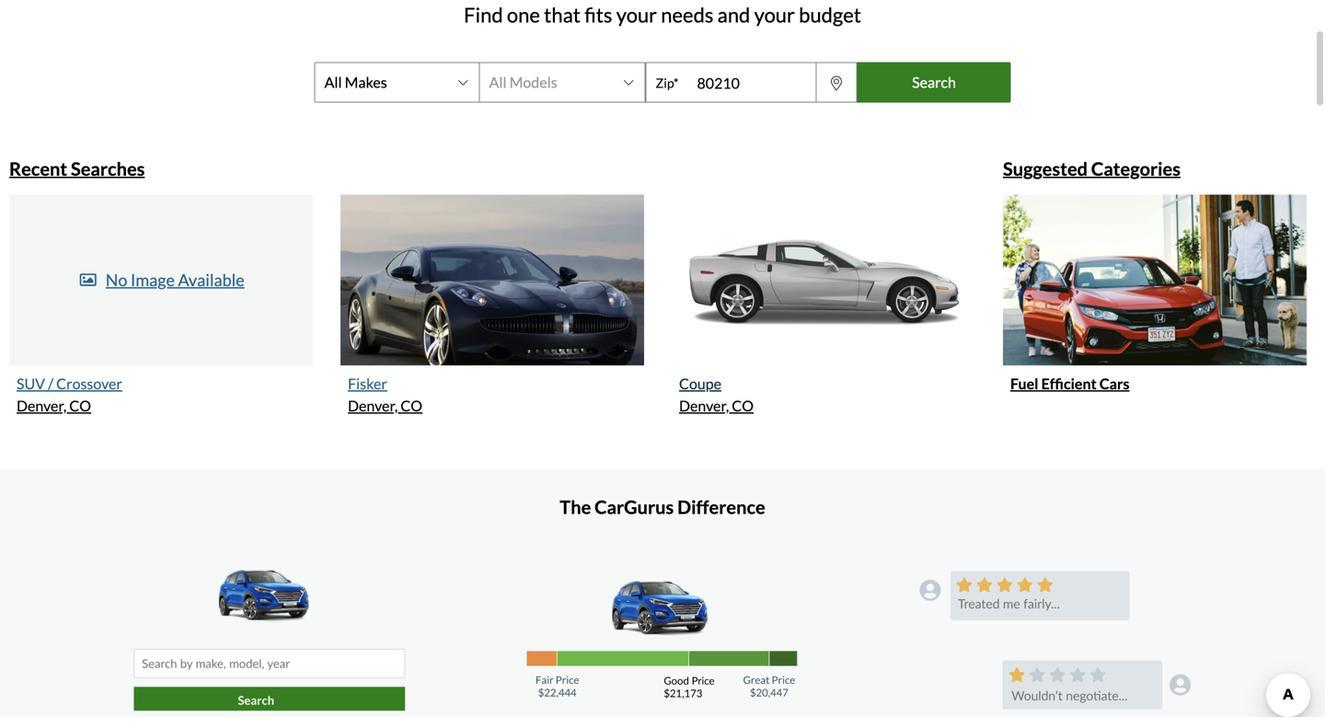 Task type: locate. For each thing, give the bounding box(es) containing it.
fisker
[[348, 375, 387, 393]]

denver,
[[17, 397, 66, 415], [348, 397, 398, 415], [679, 397, 729, 415]]

co inside coupe denver, co
[[732, 397, 754, 415]]

your
[[617, 3, 657, 27], [755, 3, 795, 27]]

your right fits
[[617, 3, 657, 27]]

0 horizontal spatial your
[[617, 3, 657, 27]]

2 horizontal spatial co
[[732, 397, 754, 415]]

0 horizontal spatial co
[[69, 397, 91, 415]]

fuel efficient cars
[[1011, 375, 1130, 393]]

needs
[[661, 3, 714, 27]]

search
[[912, 73, 956, 91]]

suv / crossover denver, co
[[17, 375, 122, 415]]

1 horizontal spatial co
[[401, 397, 423, 415]]

efficient
[[1042, 375, 1097, 393]]

denver, down coupe
[[679, 397, 729, 415]]

1 co from the left
[[69, 397, 91, 415]]

denver, inside suv / crossover denver, co
[[17, 397, 66, 415]]

2 co from the left
[[401, 397, 423, 415]]

co for fisker denver, co
[[401, 397, 423, 415]]

categories
[[1092, 158, 1181, 180]]

2 horizontal spatial denver,
[[679, 397, 729, 415]]

available
[[178, 270, 245, 290]]

3 denver, from the left
[[679, 397, 729, 415]]

2 denver, from the left
[[348, 397, 398, 415]]

your right and
[[755, 3, 795, 27]]

denver, inside coupe denver, co
[[679, 397, 729, 415]]

denver, inside fisker denver, co
[[348, 397, 398, 415]]

that
[[544, 3, 581, 27]]

tab list
[[0, 158, 1326, 446]]

1 denver, from the left
[[17, 397, 66, 415]]

find one that fits your needs and your budget
[[464, 3, 862, 27]]

denver, down fisker
[[348, 397, 398, 415]]

co inside suv / crossover denver, co
[[69, 397, 91, 415]]

fuel
[[1011, 375, 1039, 393]]

budget
[[799, 3, 862, 27]]

recent
[[9, 158, 67, 180]]

image
[[131, 270, 175, 290]]

difference
[[678, 496, 766, 518]]

co
[[69, 397, 91, 415], [401, 397, 423, 415], [732, 397, 754, 415]]

fits
[[585, 3, 613, 27]]

the
[[560, 496, 591, 518]]

denver, down /
[[17, 397, 66, 415]]

search button
[[858, 62, 1011, 102]]

suv
[[17, 375, 45, 393]]

cargurus
[[595, 496, 674, 518]]

1 horizontal spatial denver,
[[348, 397, 398, 415]]

coupe
[[679, 375, 722, 393]]

0 horizontal spatial denver,
[[17, 397, 66, 415]]

recent searches
[[9, 158, 145, 180]]

3 co from the left
[[732, 397, 754, 415]]

co inside fisker denver, co
[[401, 397, 423, 415]]

1 horizontal spatial your
[[755, 3, 795, 27]]

2 your from the left
[[755, 3, 795, 27]]

fuel efficient cars image
[[1003, 195, 1307, 365]]

denver, for coupe denver, co
[[679, 397, 729, 415]]



Task type: describe. For each thing, give the bounding box(es) containing it.
suggested
[[1003, 158, 1088, 180]]

no image available
[[106, 270, 245, 290]]

map marker alt image
[[828, 76, 846, 90]]

co for coupe denver, co
[[732, 397, 754, 415]]

find
[[464, 3, 503, 27]]

/
[[48, 375, 53, 393]]

no
[[106, 270, 127, 290]]

coupe image
[[672, 195, 976, 365]]

tab list containing recent searches
[[0, 158, 1326, 446]]

1 your from the left
[[617, 3, 657, 27]]

denver, for fisker denver, co
[[348, 397, 398, 415]]

shop with confidence image
[[920, 564, 1192, 717]]

the cargurus difference
[[560, 496, 766, 518]]

never overpay image
[[527, 564, 799, 717]]

fisker denver, co
[[348, 375, 423, 415]]

zip*
[[656, 75, 679, 91]]

crossover
[[56, 375, 122, 393]]

suggested categories
[[1003, 158, 1181, 180]]

image image
[[78, 272, 98, 288]]

fisker image
[[341, 195, 644, 365]]

coupe denver, co
[[679, 375, 754, 415]]

cars
[[1100, 375, 1130, 393]]

and
[[718, 3, 751, 27]]

searches
[[71, 158, 145, 180]]

one
[[507, 3, 540, 27]]

find exactly what you want image
[[134, 564, 406, 717]]

Zip* field
[[688, 64, 816, 102]]



Task type: vqa. For each thing, say whether or not it's contained in the screenshot.
CO in Fisker Denver, CO
yes



